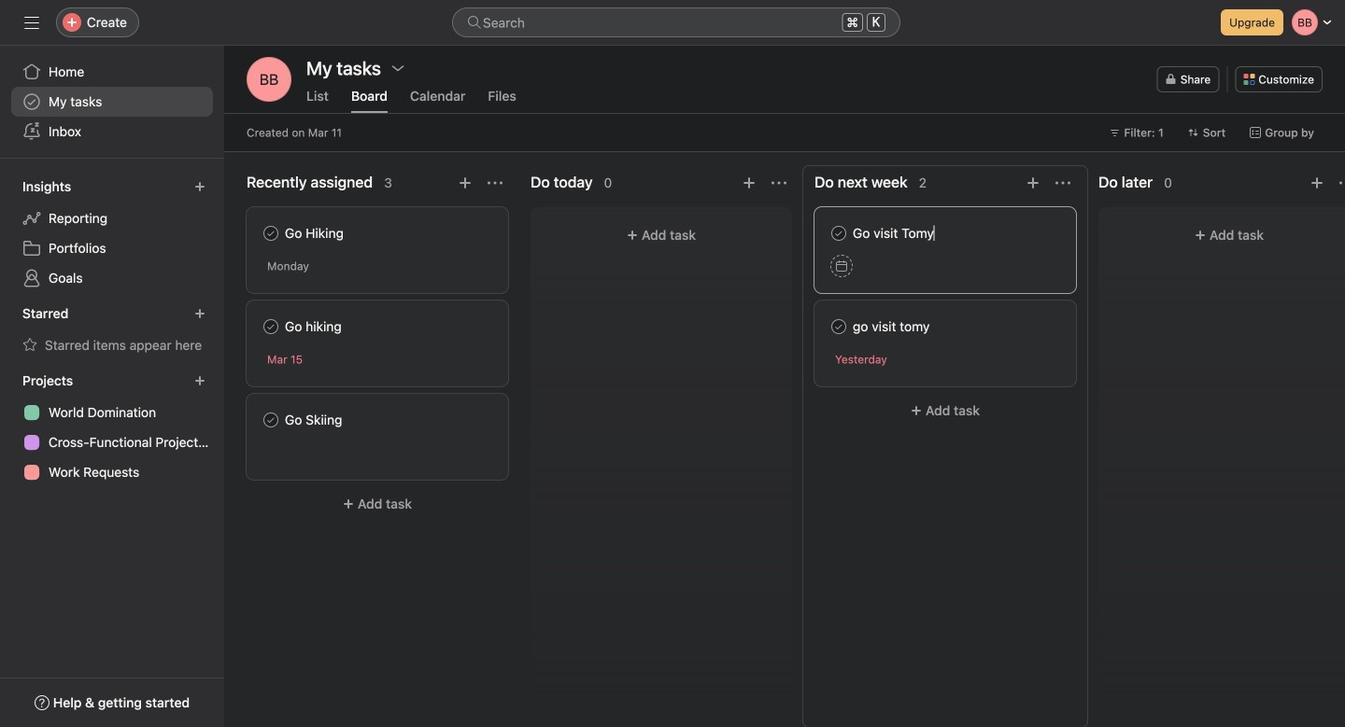 Task type: vqa. For each thing, say whether or not it's contained in the screenshot.
3rd My from the top of the page
no



Task type: describe. For each thing, give the bounding box(es) containing it.
add task image for 3rd more section actions icon from right
[[458, 176, 473, 191]]

insights element
[[0, 170, 224, 297]]

2 more section actions image from the left
[[1056, 176, 1071, 191]]

add task image for 1st more section actions icon from right
[[1310, 176, 1325, 191]]

projects element
[[0, 364, 224, 491]]

mark complete checkbox for 2nd more section actions icon from the left
[[828, 316, 850, 338]]

mark complete image for mark complete option associated with 3rd more section actions icon from right
[[260, 316, 282, 338]]

hide sidebar image
[[24, 15, 39, 30]]

show options image
[[390, 61, 405, 76]]

new insights image
[[194, 181, 206, 192]]

view profile settings image
[[247, 57, 291, 102]]

mark complete image for mark complete option corresponding to 2nd more section actions icon from the left
[[828, 316, 850, 338]]

mark complete image for mark complete checkbox for mark complete option associated with 3rd more section actions icon from right
[[260, 222, 282, 245]]

Search tasks, projects, and more text field
[[452, 7, 901, 37]]



Task type: locate. For each thing, give the bounding box(es) containing it.
2 add task image from the left
[[1026, 176, 1041, 191]]

1 mark complete image from the left
[[260, 222, 282, 245]]

0 horizontal spatial add task image
[[458, 176, 473, 191]]

Write a task name text field
[[830, 223, 1060, 244]]

mark complete checkbox for mark complete option corresponding to 2nd more section actions icon from the left
[[828, 222, 850, 245]]

3 more section actions image from the left
[[1340, 176, 1345, 191]]

None field
[[452, 7, 901, 37]]

global element
[[0, 46, 224, 158]]

1 mark complete checkbox from the left
[[260, 316, 282, 338]]

mark complete image for mark complete checkbox related to mark complete option corresponding to 2nd more section actions icon from the left
[[828, 222, 850, 245]]

more section actions image
[[772, 176, 787, 191]]

new project or portfolio image
[[194, 376, 206, 387]]

add task image for 2nd more section actions icon from the left
[[1026, 176, 1041, 191]]

1 horizontal spatial mark complete image
[[828, 222, 850, 245]]

2 mark complete image from the left
[[828, 222, 850, 245]]

1 add task image from the left
[[458, 176, 473, 191]]

0 horizontal spatial mark complete image
[[260, 222, 282, 245]]

1 horizontal spatial more section actions image
[[1056, 176, 1071, 191]]

1 more section actions image from the left
[[488, 176, 503, 191]]

2 mark complete checkbox from the left
[[828, 316, 850, 338]]

2 horizontal spatial more section actions image
[[1340, 176, 1345, 191]]

Mark complete checkbox
[[260, 316, 282, 338], [828, 316, 850, 338]]

3 add task image from the left
[[1310, 176, 1325, 191]]

2 horizontal spatial add task image
[[1310, 176, 1325, 191]]

mark complete checkbox for mark complete option associated with 3rd more section actions icon from right
[[260, 222, 282, 245]]

more section actions image
[[488, 176, 503, 191], [1056, 176, 1071, 191], [1340, 176, 1345, 191]]

mark complete image
[[260, 316, 282, 338], [828, 316, 850, 338], [260, 409, 282, 432]]

1 horizontal spatial add task image
[[1026, 176, 1041, 191]]

0 horizontal spatial more section actions image
[[488, 176, 503, 191]]

mark complete checkbox for 3rd more section actions icon from right
[[260, 316, 282, 338]]

add items to starred image
[[194, 308, 206, 319]]

0 horizontal spatial mark complete checkbox
[[260, 316, 282, 338]]

add task image
[[458, 176, 473, 191], [1026, 176, 1041, 191], [1310, 176, 1325, 191]]

1 horizontal spatial mark complete checkbox
[[828, 316, 850, 338]]

add task image
[[742, 176, 757, 191]]

starred element
[[0, 297, 224, 364]]

mark complete image
[[260, 222, 282, 245], [828, 222, 850, 245]]

Mark complete checkbox
[[260, 222, 282, 245], [828, 222, 850, 245], [260, 409, 282, 432]]



